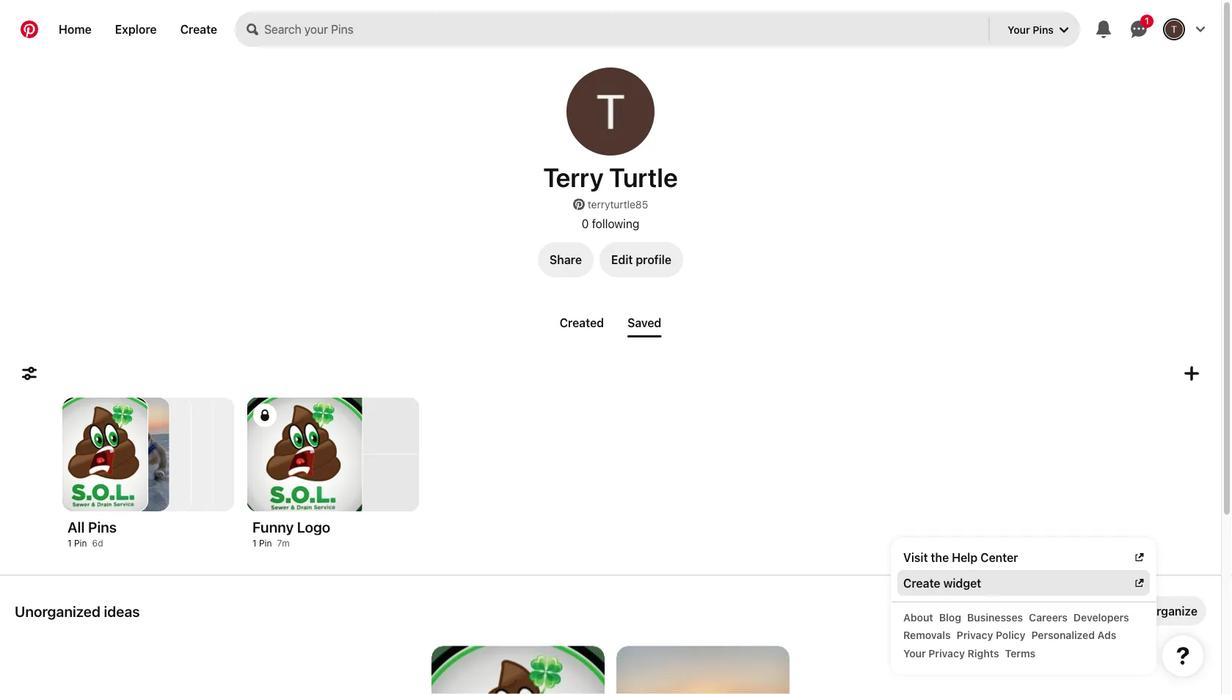 Task type: describe. For each thing, give the bounding box(es) containing it.
terms link
[[1002, 644, 1039, 662]]

pin for all
[[74, 538, 87, 549]]

organize button
[[1139, 596, 1207, 626]]

terryturtle85 image
[[567, 68, 655, 156]]

terry turtle image
[[1166, 21, 1183, 38]]

your inside 'about blog businesses careers developers removals privacy policy personalized ads your privacy rights terms'
[[904, 647, 926, 659]]

1 for funny logo
[[252, 538, 257, 549]]

your pins button
[[996, 12, 1080, 47]]

secret board icon image
[[259, 410, 271, 421]]

all
[[68, 518, 85, 535]]

created link
[[554, 310, 610, 335]]

1 vertical spatial privacy
[[929, 647, 965, 659]]

share button
[[538, 242, 594, 277]]

list containing about
[[892, 603, 1156, 668]]

create widget menu item
[[898, 570, 1150, 596]]

pinterest image
[[573, 199, 585, 210]]

the
[[931, 550, 949, 564]]

saved link
[[622, 310, 667, 338]]

terry turtle
[[543, 161, 678, 193]]

about link
[[901, 608, 936, 626]]

visit
[[904, 550, 928, 564]]

help
[[952, 550, 978, 564]]

share
[[550, 253, 582, 267]]

rights
[[968, 647, 999, 659]]

3 pin image image from the left
[[149, 398, 234, 512]]

all pins 1 pin 6d
[[68, 518, 117, 549]]

blog link
[[936, 608, 964, 626]]

search icon image
[[247, 23, 258, 35]]

personalized ads link
[[1029, 626, 1120, 644]]

create widget
[[904, 576, 981, 590]]

0 following
[[582, 217, 640, 230]]

terryturtle85
[[588, 199, 648, 211]]

1 inside button
[[1145, 16, 1149, 26]]

developers link
[[1071, 608, 1132, 626]]

careers
[[1029, 611, 1068, 624]]

blog
[[939, 611, 961, 624]]

about
[[904, 611, 933, 624]]

businesses link
[[964, 608, 1026, 626]]

create link
[[168, 12, 229, 47]]

dropdown image
[[1060, 26, 1069, 35]]

developers
[[1074, 611, 1129, 624]]

funny logo 1 pin 7m
[[252, 518, 331, 549]]

explore link
[[103, 12, 168, 47]]

following
[[592, 217, 640, 230]]

logo
[[297, 518, 331, 535]]

privacy policy link
[[954, 626, 1029, 644]]

home link
[[47, 12, 103, 47]]

removals link
[[901, 626, 954, 644]]

organize
[[1148, 604, 1198, 618]]

your pins
[[1008, 23, 1054, 35]]

create widget link
[[904, 575, 1144, 592]]

careers link
[[1026, 608, 1071, 626]]

widget
[[944, 576, 981, 590]]

businesses
[[967, 611, 1023, 624]]

about blog businesses careers developers removals privacy policy personalized ads your privacy rights terms
[[904, 611, 1129, 659]]

your inside button
[[1008, 23, 1030, 35]]

7m
[[277, 538, 290, 549]]



Task type: vqa. For each thing, say whether or not it's contained in the screenshot.
list containing About
yes



Task type: locate. For each thing, give the bounding box(es) containing it.
turtle
[[609, 161, 678, 193]]

0 horizontal spatial your
[[904, 647, 926, 659]]

2 allpins image from the left
[[84, 398, 169, 512]]

0 horizontal spatial create
[[180, 22, 217, 36]]

unorganized ideas
[[15, 602, 140, 620]]

unorganized
[[15, 602, 101, 620]]

pin inside funny logo 1 pin 7m
[[259, 538, 272, 549]]

removals
[[904, 629, 951, 642]]

1 vertical spatial your
[[904, 647, 926, 659]]

pin inside all pins 1 pin 6d
[[74, 538, 87, 549]]

personalized
[[1032, 629, 1095, 642]]

6d
[[92, 538, 103, 549]]

pin
[[74, 538, 87, 549], [259, 538, 272, 549]]

pins inside button
[[1033, 23, 1054, 35]]

edit profile
[[611, 253, 672, 267]]

1 horizontal spatial 1
[[252, 538, 257, 549]]

policy
[[996, 629, 1026, 642]]

1 vertical spatial pins
[[88, 518, 117, 535]]

0 vertical spatial pins
[[1033, 23, 1054, 35]]

2 this contains an image of: image from the left
[[617, 646, 790, 694]]

1 vertical spatial create
[[904, 576, 941, 590]]

1 horizontal spatial create
[[904, 576, 941, 590]]

profile
[[636, 253, 672, 267]]

2 pin image image from the left
[[127, 398, 212, 512]]

2 horizontal spatial 1
[[1145, 16, 1149, 26]]

0 horizontal spatial this contains an image of: image
[[432, 646, 605, 694]]

center
[[981, 550, 1018, 564]]

privacy down the removals link
[[929, 647, 965, 659]]

visit the help center link
[[904, 549, 1144, 566]]

funny
[[252, 518, 294, 535]]

edit profile button
[[600, 242, 683, 277]]

your privacy rights link
[[901, 644, 1002, 662]]

1 horizontal spatial your
[[1008, 23, 1030, 35]]

pins left dropdown icon
[[1033, 23, 1054, 35]]

1 this contains an image of: image from the left
[[432, 646, 605, 694]]

ideas
[[104, 602, 140, 620]]

1 down all
[[68, 538, 72, 549]]

1 horizontal spatial pin
[[259, 538, 272, 549]]

pins inside all pins 1 pin 6d
[[88, 518, 117, 535]]

0 vertical spatial privacy
[[957, 629, 993, 642]]

0
[[582, 217, 589, 230]]

create for create widget
[[904, 576, 941, 590]]

1 horizontal spatial pins
[[1033, 23, 1054, 35]]

terms
[[1005, 647, 1036, 659]]

0 vertical spatial your
[[1008, 23, 1030, 35]]

pins
[[1033, 23, 1054, 35], [88, 518, 117, 535]]

privacy
[[957, 629, 993, 642], [929, 647, 965, 659]]

pins for all
[[88, 518, 117, 535]]

created
[[560, 316, 604, 330]]

1 horizontal spatial this contains an image of: image
[[617, 646, 790, 694]]

list
[[892, 603, 1156, 668], [0, 646, 1221, 694]]

pin left 6d
[[74, 538, 87, 549]]

create
[[180, 22, 217, 36], [904, 576, 941, 590]]

1 left terry turtle image
[[1145, 16, 1149, 26]]

create left search icon
[[180, 22, 217, 36]]

0 horizontal spatial pins
[[88, 518, 117, 535]]

create down visit
[[904, 576, 941, 590]]

your
[[1008, 23, 1030, 35], [904, 647, 926, 659]]

terry
[[543, 161, 604, 193]]

1 allpins image from the left
[[62, 398, 148, 512]]

1 inside all pins 1 pin 6d
[[68, 538, 72, 549]]

1
[[1145, 16, 1149, 26], [68, 538, 72, 549], [252, 538, 257, 549]]

saved
[[628, 316, 662, 330]]

pin left 7m
[[259, 538, 272, 549]]

this contains an image of: image
[[432, 646, 605, 694], [617, 646, 790, 694]]

0 horizontal spatial 1
[[68, 538, 72, 549]]

home
[[59, 22, 92, 36]]

create inside menu item
[[904, 576, 941, 590]]

pin for funny
[[259, 538, 272, 549]]

edit
[[611, 253, 633, 267]]

ads
[[1098, 629, 1117, 642]]

1 pin image image from the left
[[106, 398, 191, 512]]

0 horizontal spatial pin
[[74, 538, 87, 549]]

1 button
[[1122, 12, 1157, 47]]

1 for all pins
[[68, 538, 72, 549]]

create for create
[[180, 22, 217, 36]]

Search text field
[[264, 12, 986, 47]]

your left dropdown icon
[[1008, 23, 1030, 35]]

2 pin from the left
[[259, 538, 272, 549]]

allpins image
[[62, 398, 148, 512], [84, 398, 169, 512]]

pins up 6d
[[88, 518, 117, 535]]

pin image image
[[106, 398, 191, 512], [127, 398, 212, 512], [149, 398, 234, 512]]

visit the help center
[[904, 550, 1018, 564]]

privacy up rights
[[957, 629, 993, 642]]

your down the removals link
[[904, 647, 926, 659]]

pins for your
[[1033, 23, 1054, 35]]

0 vertical spatial create
[[180, 22, 217, 36]]

1 down funny
[[252, 538, 257, 549]]

explore
[[115, 22, 157, 36]]

1 pin from the left
[[74, 538, 87, 549]]

1 inside funny logo 1 pin 7m
[[252, 538, 257, 549]]



